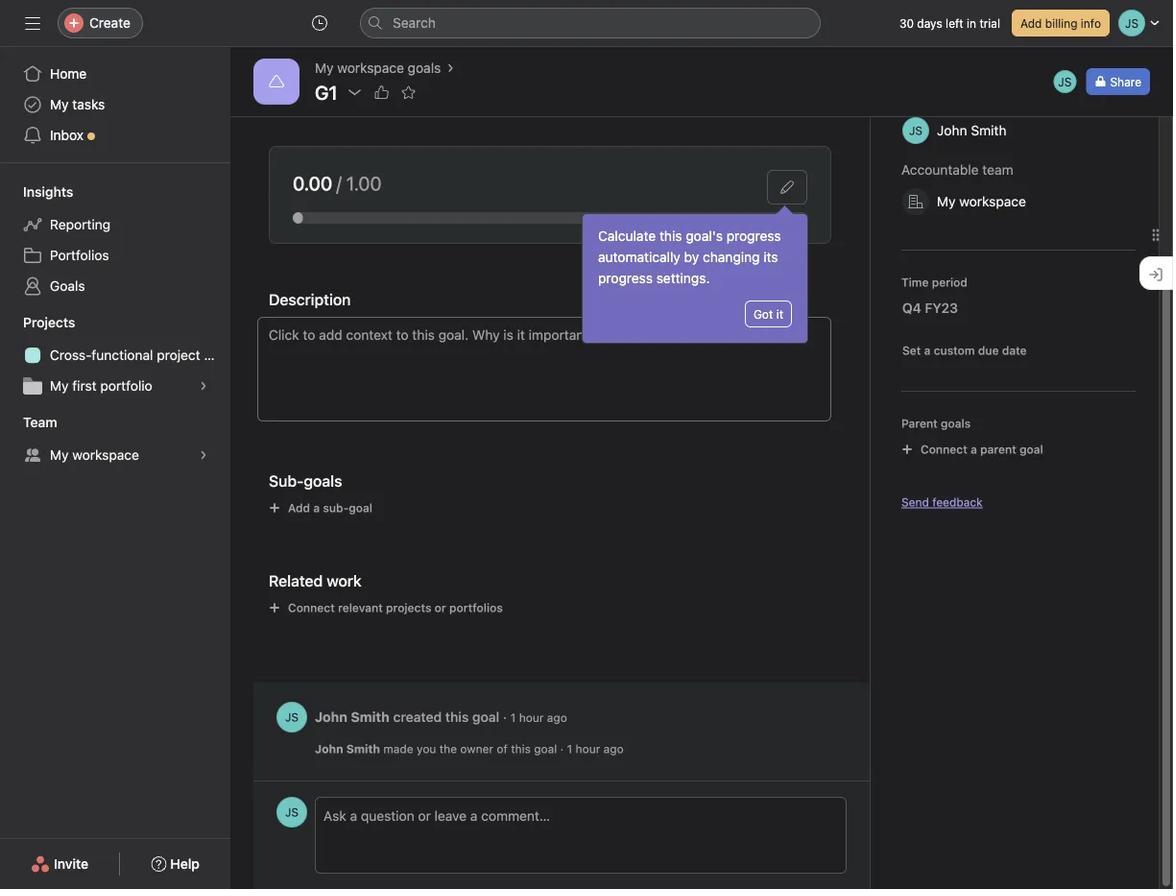 Task type: describe. For each thing, give the bounding box(es) containing it.
help button
[[139, 847, 212, 882]]

0 vertical spatial ·
[[503, 709, 507, 725]]

30 days left in trial
[[900, 16, 1001, 30]]

workspace for my workspace dropdown button
[[960, 194, 1027, 209]]

insights element
[[0, 175, 231, 305]]

0.00 / 1.00
[[293, 172, 382, 195]]

functional
[[92, 347, 153, 363]]

/
[[336, 172, 342, 195]]

invite
[[54, 856, 89, 872]]

add a sub-goal button
[[260, 495, 381, 522]]

search button
[[360, 8, 821, 38]]

0 vertical spatial js
[[1059, 75, 1072, 88]]

projects
[[386, 601, 432, 615]]

home link
[[12, 59, 219, 89]]

info
[[1082, 16, 1102, 30]]

in
[[967, 16, 977, 30]]

send
[[902, 496, 930, 509]]

project
[[157, 347, 200, 363]]

goals link
[[12, 271, 219, 302]]

set
[[903, 344, 922, 357]]

portfolios link
[[12, 240, 219, 271]]

the
[[440, 743, 457, 756]]

reporting
[[50, 217, 111, 232]]

show options image
[[347, 85, 363, 100]]

invite button
[[18, 847, 101, 882]]

projects element
[[0, 305, 231, 405]]

1 horizontal spatial hour
[[576, 743, 601, 756]]

q4 fy23
[[903, 300, 959, 316]]

related work
[[269, 572, 362, 590]]

parent
[[902, 417, 938, 430]]

0.00
[[293, 172, 333, 195]]

teams element
[[0, 405, 231, 475]]

2 vertical spatial js button
[[277, 797, 307, 828]]

my first portfolio
[[50, 378, 152, 394]]

search
[[393, 15, 436, 31]]

1.00
[[346, 172, 382, 195]]

0 likes. click to like this task image
[[374, 85, 389, 100]]

my for my workspace link
[[50, 447, 69, 463]]

smith for john smith
[[972, 122, 1007, 138]]

calculate this goal's progress automatically by changing its progress settings.
[[598, 228, 782, 286]]

see details, my workspace image
[[198, 450, 209, 461]]

description
[[269, 291, 351, 309]]

inbox link
[[12, 120, 219, 151]]

hide sidebar image
[[25, 15, 40, 31]]

tasks
[[72, 97, 105, 112]]

help
[[170, 856, 200, 872]]

workspace for my workspace link
[[72, 447, 139, 463]]

connect for parent goals
[[921, 443, 968, 456]]

of
[[497, 743, 508, 756]]

add for add a sub-goal
[[288, 501, 310, 515]]

team button
[[0, 413, 57, 432]]

add for add billing info
[[1021, 16, 1043, 30]]

feedback
[[933, 496, 983, 509]]

global element
[[0, 47, 231, 162]]

john smith
[[938, 122, 1007, 138]]

connect a parent goal button
[[893, 436, 1053, 463]]

set a custom due date button
[[898, 341, 1032, 360]]

1 inside john smith created this goal · 1 hour ago
[[511, 711, 516, 725]]

automatically
[[598, 249, 681, 265]]

projects button
[[0, 313, 75, 332]]

custom
[[934, 344, 976, 357]]

connect for related work
[[288, 601, 335, 615]]

john for john smith
[[938, 122, 968, 138]]

add to starred image
[[401, 85, 416, 100]]

accountable team
[[902, 162, 1014, 178]]

billing
[[1046, 16, 1078, 30]]

projects
[[23, 315, 75, 330]]

smith for john smith created this goal · 1 hour ago
[[351, 709, 390, 725]]

a for parent goals
[[971, 443, 978, 456]]

got it
[[754, 307, 784, 321]]

sub-
[[323, 501, 349, 515]]

first
[[72, 378, 97, 394]]

1 vertical spatial ·
[[561, 743, 564, 756]]

1 horizontal spatial 1
[[567, 743, 573, 756]]

goals
[[50, 278, 85, 294]]

search list box
[[360, 8, 821, 38]]

plan
[[204, 347, 230, 363]]

you
[[417, 743, 437, 756]]

or
[[435, 601, 446, 615]]

period
[[932, 276, 968, 289]]

connect relevant projects or portfolios
[[288, 601, 503, 615]]

2 vertical spatial js
[[285, 806, 299, 819]]

my workspace link
[[12, 440, 219, 471]]

reporting link
[[12, 209, 219, 240]]

add billing info button
[[1012, 10, 1110, 37]]

calculate this goal's progress automatically by changing its progress settings. tooltip
[[583, 208, 808, 343]]

left
[[946, 16, 964, 30]]

0 vertical spatial workspace
[[337, 60, 404, 76]]

date
[[1003, 344, 1028, 357]]

connect relevant projects or portfolios button
[[260, 595, 512, 622]]

1 horizontal spatial ago
[[604, 743, 624, 756]]

cross-functional project plan
[[50, 347, 230, 363]]

create
[[89, 15, 131, 31]]

q4
[[903, 300, 922, 316]]



Task type: vqa. For each thing, say whether or not it's contained in the screenshot.
December
no



Task type: locate. For each thing, give the bounding box(es) containing it.
1 vertical spatial john
[[315, 709, 348, 725]]

by
[[685, 249, 700, 265]]

my up g1
[[315, 60, 334, 76]]

0 horizontal spatial this
[[446, 709, 469, 725]]

share button
[[1087, 68, 1151, 95]]

goals up add a sub-goal button
[[304, 472, 342, 490]]

this inside calculate this goal's progress automatically by changing its progress settings.
[[660, 228, 682, 244]]

john smith link for ·
[[315, 743, 380, 756]]

this up the the
[[446, 709, 469, 725]]

1 vertical spatial 1
[[567, 743, 573, 756]]

js
[[1059, 75, 1072, 88], [285, 711, 299, 724], [285, 806, 299, 819]]

john smith button
[[894, 113, 1039, 148]]

add
[[1021, 16, 1043, 30], [288, 501, 310, 515]]

0 vertical spatial goals
[[408, 60, 441, 76]]

2 john smith link from the top
[[315, 743, 380, 756]]

1 vertical spatial john smith link
[[315, 743, 380, 756]]

my inside teams element
[[50, 447, 69, 463]]

my inside global element
[[50, 97, 69, 112]]

my workspace for my workspace dropdown button
[[938, 194, 1027, 209]]

1 vertical spatial smith
[[351, 709, 390, 725]]

fy23
[[926, 300, 959, 316]]

time period
[[902, 276, 968, 289]]

share
[[1111, 75, 1142, 88]]

0 horizontal spatial progress
[[598, 270, 653, 286]]

2 vertical spatial this
[[511, 743, 531, 756]]

portfolio
[[100, 378, 152, 394]]

progress up its
[[727, 228, 782, 244]]

got
[[754, 307, 774, 321]]

smith up team
[[972, 122, 1007, 138]]

1 up john smith made you the owner of this goal · 1 hour ago
[[511, 711, 516, 725]]

cross-functional project plan link
[[12, 340, 230, 371]]

trial
[[980, 16, 1001, 30]]

0 vertical spatial ago
[[547, 711, 568, 725]]

john smith link left made
[[315, 743, 380, 756]]

john up accountable team
[[938, 122, 968, 138]]

connect
[[921, 443, 968, 456], [288, 601, 335, 615]]

1 vertical spatial add
[[288, 501, 310, 515]]

progress down automatically on the right of the page
[[598, 270, 653, 286]]

connect down related work
[[288, 601, 335, 615]]

home
[[50, 66, 87, 82]]

my inside dropdown button
[[938, 194, 956, 209]]

workspace down my first portfolio
[[72, 447, 139, 463]]

my tasks link
[[12, 89, 219, 120]]

1 horizontal spatial a
[[925, 344, 931, 357]]

2 vertical spatial smith
[[346, 743, 380, 756]]

0 horizontal spatial a
[[313, 501, 320, 515]]

add left billing
[[1021, 16, 1043, 30]]

0 vertical spatial my workspace
[[938, 194, 1027, 209]]

goals for description
[[304, 472, 342, 490]]

goals up add to starred icon
[[408, 60, 441, 76]]

30
[[900, 16, 914, 30]]

this right of on the left bottom of the page
[[511, 743, 531, 756]]

create button
[[58, 8, 143, 38]]

goal's
[[686, 228, 723, 244]]

insights
[[23, 184, 73, 200]]

a
[[925, 344, 931, 357], [971, 443, 978, 456], [313, 501, 320, 515]]

cross-
[[50, 347, 92, 363]]

2 vertical spatial goals
[[304, 472, 342, 490]]

1
[[511, 711, 516, 725], [567, 743, 573, 756]]

0 vertical spatial add
[[1021, 16, 1043, 30]]

1 horizontal spatial add
[[1021, 16, 1043, 30]]

· right of on the left bottom of the page
[[561, 743, 564, 756]]

hour inside john smith created this goal · 1 hour ago
[[519, 711, 544, 725]]

add a sub-goal
[[288, 501, 373, 515]]

my for my first portfolio link
[[50, 378, 69, 394]]

0 horizontal spatial connect
[[288, 601, 335, 615]]

0 vertical spatial this
[[660, 228, 682, 244]]

1 vertical spatial this
[[446, 709, 469, 725]]

john left created
[[315, 709, 348, 725]]

2 horizontal spatial workspace
[[960, 194, 1027, 209]]

my workspace goals
[[315, 60, 441, 76]]

ago
[[547, 711, 568, 725], [604, 743, 624, 756]]

my workspace inside teams element
[[50, 447, 139, 463]]

2 vertical spatial john
[[315, 743, 344, 756]]

insights button
[[0, 183, 73, 202]]

it
[[777, 307, 784, 321]]

1 horizontal spatial this
[[511, 743, 531, 756]]

john for john smith created this goal · 1 hour ago
[[315, 709, 348, 725]]

2 horizontal spatial goals
[[941, 417, 971, 430]]

0 horizontal spatial ago
[[547, 711, 568, 725]]

my workspace
[[938, 194, 1027, 209], [50, 447, 139, 463]]

its
[[764, 249, 779, 265]]

add billing info
[[1021, 16, 1102, 30]]

0 horizontal spatial workspace
[[72, 447, 139, 463]]

workspace up 0 likes. click to like this task icon
[[337, 60, 404, 76]]

0 horizontal spatial goals
[[304, 472, 342, 490]]

my workspace goals link
[[315, 58, 441, 79]]

relevant
[[338, 601, 383, 615]]

got it button
[[745, 301, 792, 328]]

created
[[393, 709, 442, 725]]

js button
[[1052, 68, 1079, 95], [277, 702, 307, 733], [277, 797, 307, 828]]

parent goals
[[902, 417, 971, 430]]

0 vertical spatial a
[[925, 344, 931, 357]]

add down sub-goals
[[288, 501, 310, 515]]

2 horizontal spatial a
[[971, 443, 978, 456]]

team
[[23, 414, 57, 430]]

a left sub-
[[313, 501, 320, 515]]

portfolios
[[50, 247, 109, 263]]

john inside dropdown button
[[938, 122, 968, 138]]

made
[[384, 743, 414, 756]]

smith up made
[[351, 709, 390, 725]]

goals up connect a parent goal button
[[941, 417, 971, 430]]

sub-
[[269, 472, 304, 490]]

send feedback link
[[902, 494, 983, 511]]

0 vertical spatial 1
[[511, 711, 516, 725]]

0 vertical spatial hour
[[519, 711, 544, 725]]

2 vertical spatial a
[[313, 501, 320, 515]]

2 horizontal spatial this
[[660, 228, 682, 244]]

1 vertical spatial progress
[[598, 270, 653, 286]]

workspace inside dropdown button
[[960, 194, 1027, 209]]

see details, my first portfolio image
[[198, 380, 209, 392]]

1 vertical spatial my workspace
[[50, 447, 139, 463]]

1 john smith link from the top
[[315, 709, 390, 725]]

send feedback
[[902, 496, 983, 509]]

1 vertical spatial js
[[285, 711, 299, 724]]

john left made
[[315, 743, 344, 756]]

1 vertical spatial workspace
[[960, 194, 1027, 209]]

john smith link up made
[[315, 709, 390, 725]]

0 vertical spatial progress
[[727, 228, 782, 244]]

my workspace inside dropdown button
[[938, 194, 1027, 209]]

goals inside my workspace goals link
[[408, 60, 441, 76]]

changing
[[703, 249, 760, 265]]

1 vertical spatial connect
[[288, 601, 335, 615]]

2 vertical spatial workspace
[[72, 447, 139, 463]]

connect a parent goal
[[921, 443, 1044, 456]]

0 horizontal spatial ·
[[503, 709, 507, 725]]

· up of on the left bottom of the page
[[503, 709, 507, 725]]

0 horizontal spatial hour
[[519, 711, 544, 725]]

0 horizontal spatial 1
[[511, 711, 516, 725]]

inbox
[[50, 127, 84, 143]]

a left parent
[[971, 443, 978, 456]]

0 vertical spatial john
[[938, 122, 968, 138]]

workspace down team
[[960, 194, 1027, 209]]

0 vertical spatial john smith link
[[315, 709, 390, 725]]

my for my workspace dropdown button
[[938, 194, 956, 209]]

0 horizontal spatial add
[[288, 501, 310, 515]]

my tasks
[[50, 97, 105, 112]]

john
[[938, 122, 968, 138], [315, 709, 348, 725], [315, 743, 344, 756]]

1 right of on the left bottom of the page
[[567, 743, 573, 756]]

my first portfolio link
[[12, 371, 219, 402]]

1 vertical spatial a
[[971, 443, 978, 456]]

goals for time period
[[941, 417, 971, 430]]

my inside projects element
[[50, 378, 69, 394]]

workspace inside teams element
[[72, 447, 139, 463]]

parent
[[981, 443, 1017, 456]]

connect down parent goals
[[921, 443, 968, 456]]

calculate
[[598, 228, 656, 244]]

accountable
[[902, 162, 979, 178]]

ago inside john smith created this goal · 1 hour ago
[[547, 711, 568, 725]]

my down 'accountable'
[[938, 194, 956, 209]]

1 horizontal spatial progress
[[727, 228, 782, 244]]

portfolios
[[450, 601, 503, 615]]

g1
[[315, 81, 338, 103]]

hour
[[519, 711, 544, 725], [576, 743, 601, 756]]

team
[[983, 162, 1014, 178]]

set a custom due date
[[903, 344, 1028, 357]]

history image
[[312, 15, 328, 31]]

hour right of on the left bottom of the page
[[576, 743, 601, 756]]

my workspace for my workspace link
[[50, 447, 139, 463]]

this left goal's
[[660, 228, 682, 244]]

my left the tasks
[[50, 97, 69, 112]]

smith inside john smith dropdown button
[[972, 122, 1007, 138]]

workspace
[[337, 60, 404, 76], [960, 194, 1027, 209], [72, 447, 139, 463]]

my down team
[[50, 447, 69, 463]]

my for my tasks link
[[50, 97, 69, 112]]

1 horizontal spatial ·
[[561, 743, 564, 756]]

1 vertical spatial js button
[[277, 702, 307, 733]]

settings.
[[657, 270, 710, 286]]

smith for john smith made you the owner of this goal · 1 hour ago
[[346, 743, 380, 756]]

time
[[902, 276, 929, 289]]

goals
[[408, 60, 441, 76], [941, 417, 971, 430], [304, 472, 342, 490]]

1 horizontal spatial my workspace
[[938, 194, 1027, 209]]

1 horizontal spatial workspace
[[337, 60, 404, 76]]

a right set on the top of the page
[[925, 344, 931, 357]]

hour up john smith made you the owner of this goal · 1 hour ago
[[519, 711, 544, 725]]

1 vertical spatial ago
[[604, 743, 624, 756]]

smith
[[972, 122, 1007, 138], [351, 709, 390, 725], [346, 743, 380, 756]]

0 horizontal spatial my workspace
[[50, 447, 139, 463]]

1 horizontal spatial goals
[[408, 60, 441, 76]]

john smith link for john smith created this goal · 1 hour ago
[[315, 709, 390, 725]]

0 vertical spatial js button
[[1052, 68, 1079, 95]]

days
[[918, 16, 943, 30]]

a for sub-goals
[[313, 501, 320, 515]]

1 vertical spatial goals
[[941, 417, 971, 430]]

john for john smith made you the owner of this goal · 1 hour ago
[[315, 743, 344, 756]]

this
[[660, 228, 682, 244], [446, 709, 469, 725], [511, 743, 531, 756]]

0 vertical spatial connect
[[921, 443, 968, 456]]

0 vertical spatial smith
[[972, 122, 1007, 138]]

smith left made
[[346, 743, 380, 756]]

my workspace button
[[894, 184, 1058, 219]]

1 vertical spatial hour
[[576, 743, 601, 756]]

q4 fy23 button
[[890, 291, 990, 326]]

1 horizontal spatial connect
[[921, 443, 968, 456]]

my left the first
[[50, 378, 69, 394]]



